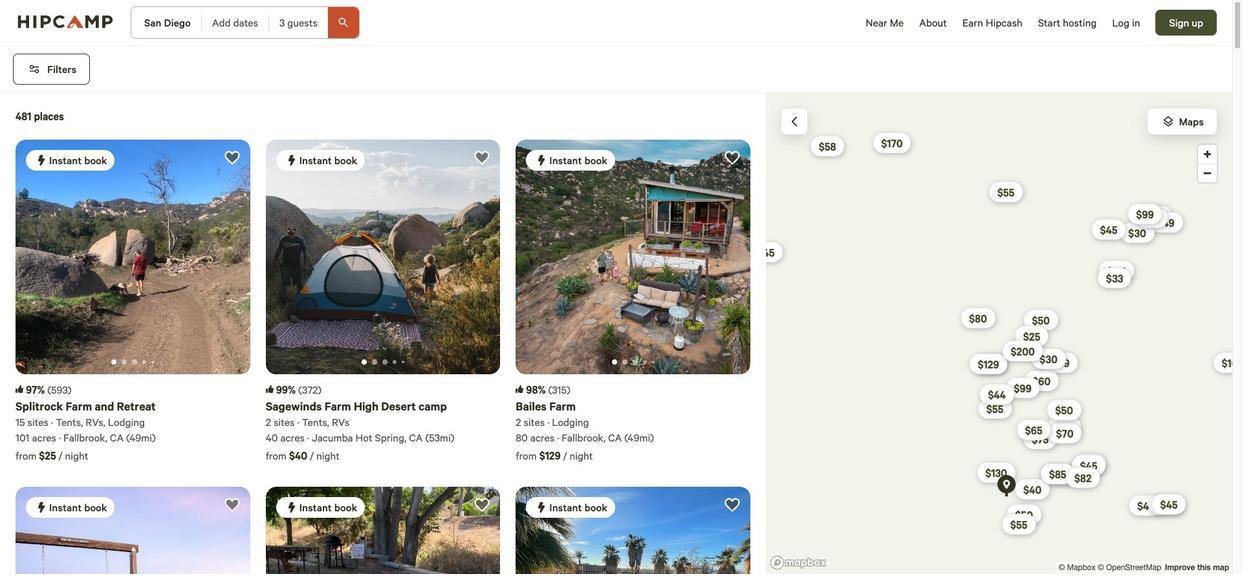 Task type: locate. For each thing, give the bounding box(es) containing it.
zoom out image
[[1199, 164, 1218, 183]]

list
[[1059, 562, 1230, 575]]

current image image
[[112, 360, 117, 365], [122, 360, 127, 365], [132, 360, 137, 365], [362, 360, 367, 365], [372, 360, 377, 365], [383, 360, 388, 365], [612, 360, 617, 365], [622, 360, 628, 365], [633, 360, 638, 365], [143, 360, 146, 364], [393, 360, 397, 364], [643, 360, 647, 364], [152, 361, 154, 364], [402, 361, 405, 364], [652, 361, 655, 364]]

zoom in image
[[1199, 145, 1218, 164]]



Task type: vqa. For each thing, say whether or not it's contained in the screenshot.
Toggle attribution image
no



Task type: describe. For each thing, give the bounding box(es) containing it.
map marker element
[[998, 476, 1016, 497]]

map region
[[766, 93, 1233, 575]]



